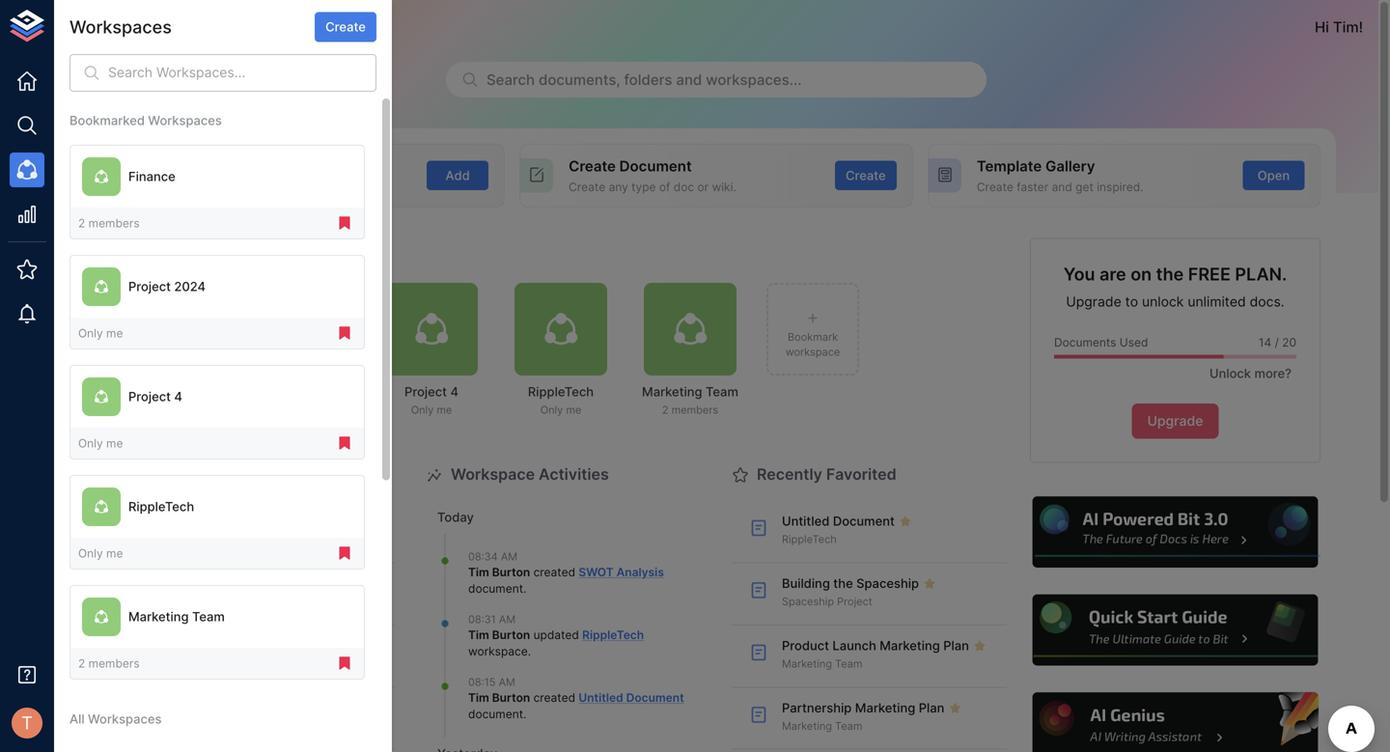 Task type: locate. For each thing, give the bounding box(es) containing it.
0 horizontal spatial or
[[227, 180, 239, 194]]

open
[[1258, 168, 1290, 183]]

it
[[274, 180, 281, 194]]

documents left used
[[1055, 336, 1117, 350]]

2 members
[[78, 216, 140, 230], [78, 657, 140, 671]]

analysis inside swot analysis finance
[[211, 514, 261, 529]]

bookmarked workspaces up collaborate
[[70, 113, 222, 128]]

burton
[[492, 566, 530, 580], [492, 628, 530, 642], [492, 691, 530, 705]]

0 vertical spatial only me
[[78, 326, 123, 340]]

marketing team down product
[[782, 658, 863, 670]]

0 vertical spatial documents
[[1055, 336, 1117, 350]]

enterprises
[[149, 18, 229, 36]]

0 horizontal spatial add
[[161, 157, 189, 175]]

1 vertical spatial created
[[534, 691, 576, 705]]

product launch marketing plan
[[782, 638, 970, 653]]

2
[[78, 216, 85, 230], [145, 404, 151, 416], [662, 404, 669, 416], [78, 657, 85, 671]]

the up unlock
[[1157, 264, 1184, 285]]

3 remove bookmark image from the top
[[336, 655, 353, 672]]

0 vertical spatial the
[[1157, 264, 1184, 285]]

1 2 members from the top
[[78, 216, 140, 230]]

1 horizontal spatial untitled document link
[[579, 691, 684, 705]]

1 vertical spatial analysis
[[617, 566, 664, 580]]

2 members up all workspaces
[[78, 657, 140, 671]]

workspace up 08:15
[[468, 645, 528, 659]]

am inside 08:34 am tim burton created swot analysis document .
[[501, 551, 518, 563]]

1 vertical spatial help image
[[1031, 592, 1321, 669]]

tim inside 08:34 am tim burton created swot analysis document .
[[468, 566, 489, 580]]

document down favorited
[[833, 514, 895, 529]]

1 vertical spatial bookmarked
[[145, 239, 239, 258]]

1 or from the left
[[227, 180, 239, 194]]

rippletech up "activities"
[[528, 384, 594, 399]]

0 vertical spatial .
[[524, 582, 527, 596]]

you
[[1064, 264, 1096, 285]]

me inside project 4 only me
[[437, 404, 452, 416]]

2 only me from the top
[[78, 436, 123, 450]]

or left the make
[[227, 180, 239, 194]]

2 document from the top
[[468, 707, 524, 721]]

1 horizontal spatial swot
[[579, 566, 614, 580]]

1 horizontal spatial or
[[698, 180, 709, 194]]

4
[[450, 384, 459, 399], [174, 389, 182, 404]]

1 burton from the top
[[492, 566, 530, 580]]

untitled down recently
[[782, 514, 830, 529]]

0 horizontal spatial swot
[[170, 514, 207, 529]]

am right the 08:31
[[499, 613, 516, 626]]

0 vertical spatial created
[[534, 566, 576, 580]]

14
[[1259, 336, 1272, 350]]

burton inside 08:15 am tim burton created untitled document document .
[[492, 691, 530, 705]]

0 horizontal spatial analysis
[[211, 514, 261, 529]]

0 horizontal spatial workspace
[[468, 645, 528, 659]]

remove bookmark image for finance
[[336, 215, 353, 232]]

4 for project 4
[[174, 389, 182, 404]]

spaceship down building
[[782, 596, 834, 608]]

1 vertical spatial 2 members
[[78, 657, 140, 671]]

1 horizontal spatial documents
[[1055, 336, 1117, 350]]

1 remove bookmark image from the top
[[336, 215, 353, 232]]

3 burton from the top
[[492, 691, 530, 705]]

0 vertical spatial create button
[[315, 12, 377, 42]]

1 vertical spatial remove bookmark image
[[336, 545, 353, 562]]

tim inside 08:15 am tim burton created untitled document document .
[[468, 691, 489, 705]]

and
[[676, 71, 702, 88], [1052, 180, 1073, 194]]

add for add workspace collaborate or make it private.
[[161, 157, 189, 175]]

1 vertical spatial untitled document
[[170, 576, 283, 591]]

document inside 08:15 am tim burton created untitled document document .
[[468, 707, 524, 721]]

burton for untitled
[[492, 691, 530, 705]]

0 vertical spatial remove bookmark image
[[336, 325, 353, 342]]

2 members up 'project 2024'
[[78, 216, 140, 230]]

analysis up rippletech link
[[617, 566, 664, 580]]

create document create any type of doc or wiki.
[[569, 157, 737, 194]]

4 for project 4 only me
[[450, 384, 459, 399]]

remove bookmark image
[[336, 215, 353, 232], [336, 545, 353, 562], [336, 655, 353, 672]]

created up the updated
[[534, 566, 576, 580]]

bookmarked workspaces
[[70, 113, 222, 128], [145, 239, 335, 258]]

. down 08:31 am tim burton updated rippletech workspace .
[[524, 707, 527, 721]]

tim inside 08:31 am tim burton updated rippletech workspace .
[[468, 628, 489, 642]]

. for untitled
[[524, 707, 527, 721]]

burton inside 08:34 am tim burton created swot analysis document .
[[492, 566, 530, 580]]

08:15
[[468, 676, 496, 689]]

workspace
[[786, 346, 841, 358], [468, 645, 528, 659]]

swot up rippletech link
[[579, 566, 614, 580]]

1 vertical spatial documents
[[201, 465, 287, 484]]

upgrade down unlock more? button
[[1148, 413, 1204, 430]]

1 horizontal spatial analysis
[[617, 566, 664, 580]]

swot analysis finance
[[170, 514, 261, 546]]

documents up swot analysis finance
[[201, 465, 287, 484]]

0 vertical spatial and
[[676, 71, 702, 88]]

analysis down the recent documents
[[211, 514, 261, 529]]

1 vertical spatial spaceship
[[782, 596, 834, 608]]

members inside marketing team 2 members
[[672, 404, 719, 416]]

3 help image from the top
[[1031, 690, 1321, 752]]

0 vertical spatial burton
[[492, 566, 530, 580]]

upgrade
[[1067, 294, 1122, 310], [1148, 413, 1204, 430]]

document up the 08:31
[[468, 582, 524, 596]]

0 horizontal spatial and
[[676, 71, 702, 88]]

1 created from the top
[[534, 566, 576, 580]]

1 remove bookmark image from the top
[[336, 325, 353, 342]]

2 vertical spatial finance
[[170, 533, 209, 546]]

add button
[[427, 161, 489, 190]]

rippletech link
[[583, 628, 644, 642]]

untitled down swot analysis finance
[[170, 576, 218, 591]]

1 horizontal spatial bookmarked
[[145, 239, 239, 258]]

2 horizontal spatial untitled
[[782, 514, 830, 529]]

me inside the rippletech only me
[[566, 404, 582, 416]]

0 vertical spatial workspace
[[193, 157, 272, 175]]

0 vertical spatial upgrade
[[1067, 294, 1122, 310]]

more?
[[1255, 366, 1292, 381]]

0 vertical spatial spaceship
[[857, 576, 919, 591]]

tim
[[1334, 18, 1359, 36], [468, 566, 489, 580], [468, 628, 489, 642], [468, 691, 489, 705]]

documents
[[1055, 336, 1117, 350], [201, 465, 287, 484]]

0 horizontal spatial bookmarked
[[70, 113, 145, 128]]

2 or from the left
[[698, 180, 709, 194]]

0 vertical spatial workspace
[[786, 346, 841, 358]]

2 burton from the top
[[492, 628, 530, 642]]

swot inside 08:34 am tim burton created swot analysis document .
[[579, 566, 614, 580]]

2 members for marketing team
[[78, 657, 140, 671]]

the inside you are on the free plan. upgrade to unlock unlimited docs.
[[1157, 264, 1184, 285]]

partnership
[[782, 700, 852, 715]]

1 horizontal spatial 4
[[450, 384, 459, 399]]

project
[[128, 279, 171, 294], [405, 384, 447, 399], [128, 389, 171, 404], [837, 596, 873, 608]]

burton down 08:15
[[492, 691, 530, 705]]

. up 08:31 am tim burton updated rippletech workspace .
[[524, 582, 527, 596]]

0 vertical spatial help image
[[1031, 494, 1321, 571]]

marketing team up memo
[[128, 610, 225, 624]]

2 vertical spatial help image
[[1031, 690, 1321, 752]]

1 vertical spatial and
[[1052, 180, 1073, 194]]

Search Workspaces... text field
[[108, 54, 377, 92]]

1 vertical spatial bookmarked workspaces
[[145, 239, 335, 258]]

rippletech right the updated
[[583, 628, 644, 642]]

burton down the 08:31
[[492, 628, 530, 642]]

document down 08:15
[[468, 707, 524, 721]]

4 inside project 4 only me
[[450, 384, 459, 399]]

1 vertical spatial document
[[468, 707, 524, 721]]

0 vertical spatial untitled document link
[[120, 563, 395, 626]]

2 vertical spatial am
[[499, 676, 516, 689]]

create button
[[315, 12, 377, 42], [835, 161, 897, 190]]

remove bookmark image for project 4
[[336, 435, 353, 452]]

marketing inside marketing team 2 members
[[642, 384, 703, 399]]

2 vertical spatial remove bookmark image
[[336, 655, 353, 672]]

r
[[77, 18, 85, 35]]

3 only me from the top
[[78, 546, 123, 560]]

0 horizontal spatial untitled document
[[170, 576, 283, 591]]

workspace up the today
[[451, 465, 535, 484]]

1 vertical spatial workspace
[[468, 645, 528, 659]]

documents used
[[1055, 336, 1149, 350]]

members
[[88, 216, 140, 230], [154, 404, 201, 416], [672, 404, 719, 416], [88, 657, 140, 671]]

0 vertical spatial untitled document
[[782, 514, 895, 529]]

1 vertical spatial workspace
[[451, 465, 535, 484]]

document up of
[[620, 157, 692, 175]]

!
[[1359, 18, 1364, 36]]

create
[[326, 19, 366, 34], [569, 157, 616, 175], [846, 168, 886, 183], [569, 180, 606, 194], [977, 180, 1014, 194]]

rippletech up building
[[782, 533, 837, 546]]

remove bookmark image
[[336, 325, 353, 342], [336, 435, 353, 452]]

untitled document
[[782, 514, 895, 529], [170, 576, 283, 591]]

0 horizontal spatial documents
[[201, 465, 287, 484]]

untitled document down recently favorited
[[782, 514, 895, 529]]

2 inside marketing team 2 members
[[662, 404, 669, 416]]

help image
[[1031, 494, 1321, 571], [1031, 592, 1321, 669], [1031, 690, 1321, 752]]

only inside the rippletech only me
[[541, 404, 563, 416]]

created inside 08:34 am tim burton created swot analysis document .
[[534, 566, 576, 580]]

or inside add workspace collaborate or make it private.
[[227, 180, 239, 194]]

1 horizontal spatial untitled
[[579, 691, 624, 705]]

unlimited
[[1188, 294, 1247, 310]]

team
[[706, 384, 739, 399], [192, 610, 225, 624], [835, 658, 863, 670], [835, 720, 863, 733]]

2 vertical spatial untitled
[[579, 691, 624, 705]]

.
[[524, 582, 527, 596], [528, 645, 531, 659], [524, 707, 527, 721]]

project 2024
[[128, 279, 206, 294]]

for
[[211, 638, 227, 653]]

workspace
[[193, 157, 272, 175], [451, 465, 535, 484]]

2 vertical spatial burton
[[492, 691, 530, 705]]

add
[[161, 157, 189, 175], [446, 168, 470, 183]]

0 vertical spatial document
[[468, 582, 524, 596]]

1 horizontal spatial add
[[446, 168, 470, 183]]

0 horizontal spatial create button
[[315, 12, 377, 42]]

1 vertical spatial am
[[499, 613, 516, 626]]

created for swot
[[534, 566, 576, 580]]

make
[[242, 180, 271, 194]]

document
[[620, 157, 692, 175], [833, 514, 895, 529], [221, 576, 283, 591], [626, 691, 684, 705]]

0 vertical spatial 2 members
[[78, 216, 140, 230]]

0 horizontal spatial the
[[834, 576, 854, 591]]

created inside 08:15 am tim burton created untitled document document .
[[534, 691, 576, 705]]

0 vertical spatial analysis
[[211, 514, 261, 529]]

created down 08:31 am tim burton updated rippletech workspace .
[[534, 691, 576, 705]]

workspace down the bookmark
[[786, 346, 841, 358]]

. up 08:15 am tim burton created untitled document document .
[[528, 645, 531, 659]]

2 members for finance
[[78, 216, 140, 230]]

1 horizontal spatial and
[[1052, 180, 1073, 194]]

1 vertical spatial .
[[528, 645, 531, 659]]

2 vertical spatial .
[[524, 707, 527, 721]]

or inside create document create any type of doc or wiki.
[[698, 180, 709, 194]]

untitled down rippletech link
[[579, 691, 624, 705]]

. inside 08:34 am tim burton created swot analysis document .
[[524, 582, 527, 596]]

swot down recent on the bottom left of page
[[170, 514, 207, 529]]

1 vertical spatial marketing team
[[782, 658, 863, 670]]

me
[[106, 326, 123, 340], [437, 404, 452, 416], [566, 404, 582, 416], [106, 436, 123, 450], [106, 546, 123, 560]]

1 document from the top
[[468, 582, 524, 596]]

project inside project 4 only me
[[405, 384, 447, 399]]

add inside add workspace collaborate or make it private.
[[161, 157, 189, 175]]

marketing team 2 members
[[642, 384, 739, 416]]

2 vertical spatial only me
[[78, 546, 123, 560]]

bookmarked workspaces up the 2024
[[145, 239, 335, 258]]

and down 'gallery'
[[1052, 180, 1073, 194]]

am right 08:15
[[499, 676, 516, 689]]

08:31 am tim burton updated rippletech workspace .
[[468, 613, 644, 659]]

. inside 08:31 am tim burton updated rippletech workspace .
[[528, 645, 531, 659]]

0 horizontal spatial workspace
[[193, 157, 272, 175]]

bookmarked down rogue
[[70, 113, 145, 128]]

am inside 08:15 am tim burton created untitled document document .
[[499, 676, 516, 689]]

collaborate
[[161, 180, 224, 194]]

burton down 08:34
[[492, 566, 530, 580]]

1 horizontal spatial the
[[1157, 264, 1184, 285]]

0 vertical spatial am
[[501, 551, 518, 563]]

project 4 only me
[[405, 384, 459, 416]]

workspaces
[[70, 16, 172, 38], [148, 113, 222, 128], [243, 239, 335, 258], [88, 712, 162, 727]]

document for swot analysis
[[468, 582, 524, 596]]

1 vertical spatial untitled
[[170, 576, 218, 591]]

and right folders
[[676, 71, 702, 88]]

1 vertical spatial remove bookmark image
[[336, 435, 353, 452]]

bookmarked up the 2024
[[145, 239, 239, 258]]

burton inside 08:31 am tim burton updated rippletech workspace .
[[492, 628, 530, 642]]

untitled document down swot analysis finance
[[170, 576, 283, 591]]

1 horizontal spatial upgrade
[[1148, 413, 1204, 430]]

2 created from the top
[[534, 691, 576, 705]]

document down rippletech link
[[626, 691, 684, 705]]

memo for acme
[[170, 638, 267, 653]]

marketing team for partnership
[[782, 720, 863, 733]]

1 help image from the top
[[1031, 494, 1321, 571]]

am for swot
[[501, 551, 518, 563]]

faster
[[1017, 180, 1049, 194]]

spaceship up spaceship project
[[857, 576, 919, 591]]

folders
[[624, 71, 673, 88]]

1 vertical spatial upgrade
[[1148, 413, 1204, 430]]

marketing team down 'partnership'
[[782, 720, 863, 733]]

1 vertical spatial burton
[[492, 628, 530, 642]]

search documents, folders and workspaces... button
[[446, 62, 987, 98]]

2 remove bookmark image from the top
[[336, 435, 353, 452]]

workspace up the make
[[193, 157, 272, 175]]

upgrade down you
[[1067, 294, 1122, 310]]

marketing
[[642, 384, 703, 399], [128, 610, 189, 624], [880, 638, 940, 653], [782, 658, 832, 670], [855, 700, 916, 715], [782, 720, 832, 733]]

workspace inside 08:31 am tim burton updated rippletech workspace .
[[468, 645, 528, 659]]

or right 'doc'
[[698, 180, 709, 194]]

0 vertical spatial finance
[[128, 169, 176, 184]]

am right 08:34
[[501, 551, 518, 563]]

marketing team
[[128, 610, 225, 624], [782, 658, 863, 670], [782, 720, 863, 733]]

the up spaceship project
[[834, 576, 854, 591]]

only me
[[78, 326, 123, 340], [78, 436, 123, 450], [78, 546, 123, 560]]

1 vertical spatial finance
[[149, 384, 196, 399]]

spaceship
[[857, 576, 919, 591], [782, 596, 834, 608]]

2 inside finance 2 members
[[145, 404, 151, 416]]

1 vertical spatial only me
[[78, 436, 123, 450]]

1 vertical spatial untitled document link
[[579, 691, 684, 705]]

1 only me from the top
[[78, 326, 123, 340]]

burton for swot
[[492, 566, 530, 580]]

untitled document link down rippletech link
[[579, 691, 684, 705]]

swot
[[170, 514, 207, 529], [579, 566, 614, 580]]

2 vertical spatial marketing team
[[782, 720, 863, 733]]

1 horizontal spatial create button
[[835, 161, 897, 190]]

finance inside finance 2 members
[[149, 384, 196, 399]]

untitled document link up the acme
[[120, 563, 395, 626]]

1 horizontal spatial workspace
[[451, 465, 535, 484]]

2 2 members from the top
[[78, 657, 140, 671]]

2 remove bookmark image from the top
[[336, 545, 353, 562]]

all
[[70, 712, 85, 727]]

add inside button
[[446, 168, 470, 183]]

tim down 08:34
[[468, 566, 489, 580]]

document inside 08:34 am tim burton created swot analysis document .
[[468, 582, 524, 596]]

0 vertical spatial swot
[[170, 514, 207, 529]]

0 vertical spatial remove bookmark image
[[336, 215, 353, 232]]

1 horizontal spatial spaceship
[[857, 576, 919, 591]]

tim down the 08:31
[[468, 628, 489, 642]]

am
[[501, 551, 518, 563], [499, 613, 516, 626], [499, 676, 516, 689]]

remove bookmark image for marketing team
[[336, 655, 353, 672]]

0 horizontal spatial 4
[[174, 389, 182, 404]]

am inside 08:31 am tim burton updated rippletech workspace .
[[499, 613, 516, 626]]

workspaces...
[[706, 71, 802, 88]]

0 vertical spatial plan
[[944, 638, 970, 653]]

only inside project 4 only me
[[411, 404, 434, 416]]

08:34
[[468, 551, 498, 563]]

the
[[1157, 264, 1184, 285], [834, 576, 854, 591]]

building
[[782, 576, 830, 591]]

1 horizontal spatial untitled document
[[782, 514, 895, 529]]

created
[[534, 566, 576, 580], [534, 691, 576, 705]]

tim down 08:15
[[468, 691, 489, 705]]

remove bookmark image for project 2024
[[336, 325, 353, 342]]

only me for rippletech
[[78, 546, 123, 560]]

untitled document link
[[120, 563, 395, 626], [579, 691, 684, 705]]

create inside template gallery create faster and get inspired.
[[977, 180, 1014, 194]]

analysis
[[211, 514, 261, 529], [617, 566, 664, 580]]

1 horizontal spatial workspace
[[786, 346, 841, 358]]

and inside button
[[676, 71, 702, 88]]

0 horizontal spatial upgrade
[[1067, 294, 1122, 310]]

0 horizontal spatial untitled
[[170, 576, 218, 591]]

1 vertical spatial create button
[[835, 161, 897, 190]]

. inside 08:15 am tim burton created untitled document document .
[[524, 707, 527, 721]]

1 vertical spatial swot
[[579, 566, 614, 580]]

project for project 2024
[[128, 279, 171, 294]]



Task type: vqa. For each thing, say whether or not it's contained in the screenshot.


Task type: describe. For each thing, give the bounding box(es) containing it.
document inside 08:15 am tim burton created untitled document document .
[[626, 691, 684, 705]]

acme
[[231, 638, 267, 653]]

and inside template gallery create faster and get inspired.
[[1052, 180, 1073, 194]]

you are on the free plan. upgrade to unlock unlimited docs.
[[1064, 264, 1288, 310]]

upgrade button
[[1132, 404, 1219, 439]]

only for project 4
[[78, 436, 103, 450]]

free
[[1189, 264, 1231, 285]]

bookmark workspace button
[[767, 283, 860, 376]]

are
[[1100, 264, 1127, 285]]

inspired.
[[1097, 180, 1144, 194]]

0 vertical spatial bookmarked
[[70, 113, 145, 128]]

finance for finance 2 members
[[149, 384, 196, 399]]

untitled inside 08:15 am tim burton created untitled document document .
[[579, 691, 624, 705]]

tim for untitled document
[[468, 691, 489, 705]]

workspace inside add workspace collaborate or make it private.
[[193, 157, 272, 175]]

all workspaces
[[70, 712, 162, 727]]

rogue
[[100, 18, 145, 36]]

get
[[1076, 180, 1094, 194]]

project for project 4
[[128, 389, 171, 404]]

plan.
[[1236, 264, 1288, 285]]

document up the acme
[[221, 576, 283, 591]]

created for untitled
[[534, 691, 576, 705]]

on
[[1131, 264, 1152, 285]]

unlock
[[1143, 294, 1184, 310]]

project 4
[[128, 389, 182, 404]]

recent
[[145, 465, 197, 484]]

doc
[[674, 180, 694, 194]]

t button
[[6, 702, 48, 745]]

recently favorited
[[757, 465, 897, 484]]

me for project 2024
[[106, 326, 123, 340]]

swot analysis link
[[579, 566, 664, 580]]

members inside finance 2 members
[[154, 404, 201, 416]]

tim right the hi
[[1334, 18, 1359, 36]]

only me for project 4
[[78, 436, 123, 450]]

2024
[[174, 279, 206, 294]]

08:34 am tim burton created swot analysis document .
[[468, 551, 664, 596]]

only for rippletech
[[78, 546, 103, 560]]

marketing team for product
[[782, 658, 863, 670]]

of
[[660, 180, 671, 194]]

08:31
[[468, 613, 496, 626]]

. for swot
[[524, 582, 527, 596]]

memo
[[170, 638, 207, 653]]

building the spaceship
[[782, 576, 919, 591]]

only for project 2024
[[78, 326, 103, 340]]

me for project 4
[[106, 436, 123, 450]]

hi
[[1315, 18, 1330, 36]]

document inside create document create any type of doc or wiki.
[[620, 157, 692, 175]]

any
[[609, 180, 629, 194]]

t
[[21, 713, 33, 734]]

1 vertical spatial the
[[834, 576, 854, 591]]

project for project 4 only me
[[405, 384, 447, 399]]

finance for finance
[[128, 169, 176, 184]]

launch
[[833, 638, 877, 653]]

rippletech inside 08:31 am tim burton updated rippletech workspace .
[[583, 628, 644, 642]]

activities
[[539, 465, 609, 484]]

0 horizontal spatial spaceship
[[782, 596, 834, 608]]

to
[[1126, 294, 1139, 310]]

unlock
[[1210, 366, 1252, 381]]

finance inside swot analysis finance
[[170, 533, 209, 546]]

upgrade inside upgrade button
[[1148, 413, 1204, 430]]

1 vertical spatial plan
[[919, 700, 945, 715]]

2 help image from the top
[[1031, 592, 1321, 669]]

only me for project 2024
[[78, 326, 123, 340]]

search documents, folders and workspaces...
[[487, 71, 802, 88]]

open button
[[1243, 161, 1305, 190]]

unlock more?
[[1210, 366, 1292, 381]]

/
[[1275, 336, 1280, 350]]

template gallery create faster and get inspired.
[[977, 157, 1144, 194]]

favorited
[[827, 465, 897, 484]]

remove bookmark image for rippletech
[[336, 545, 353, 562]]

analysis inside 08:34 am tim burton created swot analysis document .
[[617, 566, 664, 580]]

documents,
[[539, 71, 621, 88]]

bookmark
[[788, 331, 838, 343]]

0 vertical spatial bookmarked workspaces
[[70, 113, 222, 128]]

private.
[[285, 180, 326, 194]]

today
[[437, 510, 474, 525]]

wiki.
[[712, 180, 737, 194]]

tim for swot analysis
[[468, 566, 489, 580]]

product
[[782, 638, 830, 653]]

rippletech only me
[[528, 384, 594, 416]]

updated
[[534, 628, 579, 642]]

am for untitled
[[499, 676, 516, 689]]

add workspace collaborate or make it private.
[[161, 157, 326, 194]]

recent documents
[[145, 465, 287, 484]]

used
[[1120, 336, 1149, 350]]

0 vertical spatial untitled
[[782, 514, 830, 529]]

workspace activities
[[451, 465, 609, 484]]

docs.
[[1250, 294, 1285, 310]]

bookmark workspace
[[786, 331, 841, 358]]

type
[[632, 180, 656, 194]]

recently
[[757, 465, 823, 484]]

partnership marketing plan
[[782, 700, 945, 715]]

unlock more? button
[[1200, 359, 1297, 388]]

0 horizontal spatial untitled document link
[[120, 563, 395, 626]]

search
[[487, 71, 535, 88]]

am for rippletech
[[499, 613, 516, 626]]

0 vertical spatial marketing team
[[128, 610, 225, 624]]

finance 2 members
[[145, 384, 201, 416]]

gallery
[[1046, 157, 1096, 175]]

document for untitled document
[[468, 707, 524, 721]]

memo for acme link
[[120, 626, 395, 688]]

14 / 20
[[1259, 336, 1297, 350]]

20
[[1283, 336, 1297, 350]]

me for rippletech
[[106, 546, 123, 560]]

team inside marketing team 2 members
[[706, 384, 739, 399]]

08:15 am tim burton created untitled document document .
[[468, 676, 684, 721]]

hi tim !
[[1315, 18, 1364, 36]]

burton for rippletech
[[492, 628, 530, 642]]

spaceship project
[[782, 596, 873, 608]]

rippletech down recent on the bottom left of page
[[128, 499, 194, 514]]

add for add
[[446, 168, 470, 183]]

template
[[977, 157, 1042, 175]]

workspace inside button
[[786, 346, 841, 358]]

tim for rippletech
[[468, 628, 489, 642]]

upgrade inside you are on the free plan. upgrade to unlock unlimited docs.
[[1067, 294, 1122, 310]]

swot inside swot analysis finance
[[170, 514, 207, 529]]

rogue enterprises
[[100, 18, 229, 36]]



